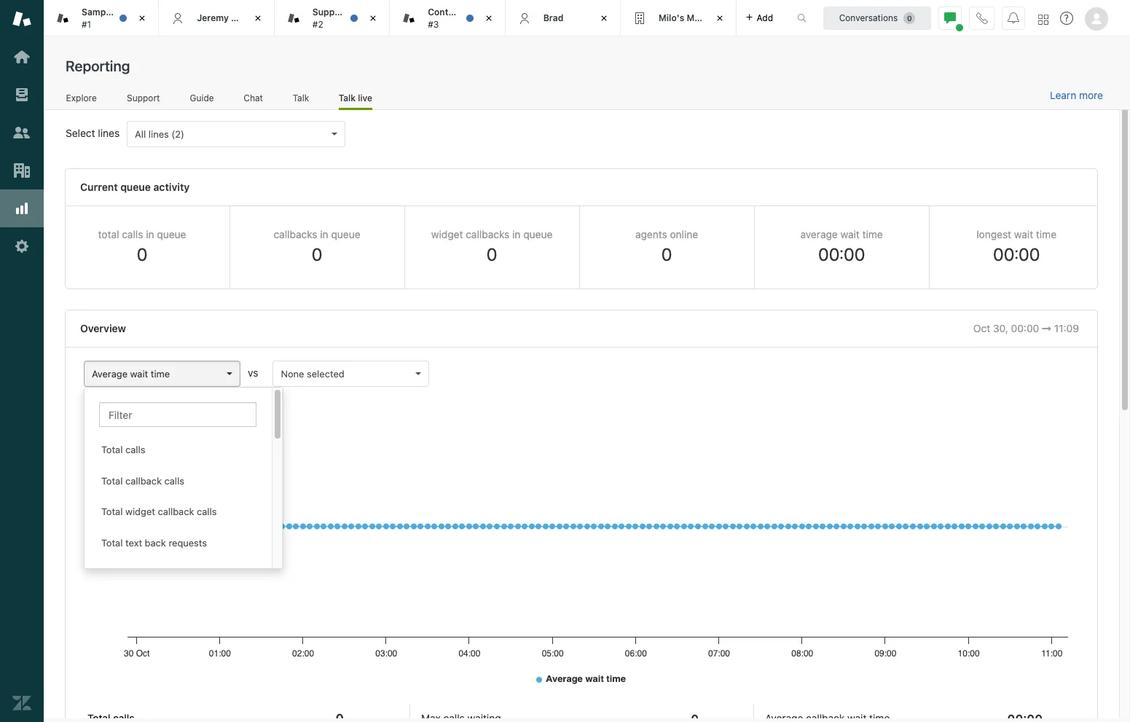 Task type: vqa. For each thing, say whether or not it's contained in the screenshot.
Customer
no



Task type: describe. For each thing, give the bounding box(es) containing it.
more
[[1079, 89, 1103, 101]]

add
[[757, 12, 773, 23]]

chat link
[[243, 92, 263, 108]]

live
[[358, 92, 372, 103]]

conversations
[[839, 12, 898, 23]]

guide
[[190, 92, 214, 103]]

zendesk support image
[[12, 9, 31, 28]]

chat
[[244, 92, 263, 103]]

brad
[[543, 12, 564, 23]]

zendesk image
[[12, 694, 31, 713]]

close image inside jeremy miller tab
[[251, 11, 265, 26]]

close image inside brad tab
[[597, 11, 611, 26]]

talk for talk
[[293, 92, 309, 103]]

2 tab from the left
[[621, 0, 736, 36]]

talk link
[[292, 92, 309, 108]]

get help image
[[1060, 12, 1073, 25]]

miller
[[231, 12, 255, 23]]

organizations image
[[12, 161, 31, 180]]

customers image
[[12, 123, 31, 142]]

close image inside #2 tab
[[366, 11, 381, 26]]

jeremy miller
[[197, 12, 255, 23]]

tab containing contact
[[390, 0, 505, 36]]

jeremy miller tab
[[159, 0, 275, 36]]

learn more link
[[1050, 89, 1103, 102]]

jeremy
[[197, 12, 229, 23]]

views image
[[12, 85, 31, 104]]

main element
[[0, 0, 44, 722]]

#2 tab
[[275, 0, 390, 36]]

explore
[[66, 92, 97, 103]]

conversations button
[[823, 6, 931, 30]]

learn more
[[1050, 89, 1103, 101]]



Task type: locate. For each thing, give the bounding box(es) containing it.
close image right contact #3
[[481, 11, 496, 26]]

#1
[[82, 19, 91, 30]]

1 talk from the left
[[293, 92, 309, 103]]

0 horizontal spatial talk
[[293, 92, 309, 103]]

0 horizontal spatial close image
[[135, 11, 150, 26]]

1 tab from the left
[[390, 0, 505, 36]]

talk left live
[[339, 92, 356, 103]]

contact
[[428, 7, 462, 18]]

close image right the "#2" on the top of page
[[366, 11, 381, 26]]

close image inside #1 tab
[[135, 11, 150, 26]]

2 talk from the left
[[339, 92, 356, 103]]

1 horizontal spatial close image
[[712, 11, 727, 26]]

#3
[[428, 19, 439, 30]]

contact #3
[[428, 7, 462, 30]]

talk live
[[339, 92, 372, 103]]

reporting
[[66, 58, 130, 74]]

tabs tab list
[[44, 0, 782, 36]]

add button
[[736, 0, 782, 36]]

talk right chat
[[293, 92, 309, 103]]

brad tab
[[505, 0, 621, 36]]

get started image
[[12, 47, 31, 66]]

admin image
[[12, 237, 31, 256]]

talk live link
[[339, 92, 372, 110]]

close image left add popup button
[[712, 11, 727, 26]]

1 close image from the left
[[251, 11, 265, 26]]

guide link
[[190, 92, 214, 108]]

close image right brad
[[597, 11, 611, 26]]

close image right jeremy
[[251, 11, 265, 26]]

reporting image
[[12, 199, 31, 218]]

3 close image from the left
[[481, 11, 496, 26]]

2 close image from the left
[[712, 11, 727, 26]]

notifications image
[[1008, 12, 1019, 24]]

talk for talk live
[[339, 92, 356, 103]]

close image
[[135, 11, 150, 26], [712, 11, 727, 26]]

explore link
[[66, 92, 97, 108]]

tab
[[390, 0, 505, 36], [621, 0, 736, 36]]

#2
[[312, 19, 323, 30]]

1 close image from the left
[[135, 11, 150, 26]]

support
[[127, 92, 160, 103]]

button displays agent's chat status as online. image
[[944, 12, 956, 24]]

0 horizontal spatial tab
[[390, 0, 505, 36]]

1 horizontal spatial tab
[[621, 0, 736, 36]]

support link
[[126, 92, 160, 108]]

close image
[[251, 11, 265, 26], [366, 11, 381, 26], [481, 11, 496, 26], [597, 11, 611, 26]]

4 close image from the left
[[597, 11, 611, 26]]

zendesk products image
[[1038, 14, 1049, 24]]

1 horizontal spatial talk
[[339, 92, 356, 103]]

talk
[[293, 92, 309, 103], [339, 92, 356, 103]]

close image inside tab
[[481, 11, 496, 26]]

learn
[[1050, 89, 1076, 101]]

#1 tab
[[44, 0, 159, 36]]

close image right the #1
[[135, 11, 150, 26]]

2 close image from the left
[[366, 11, 381, 26]]



